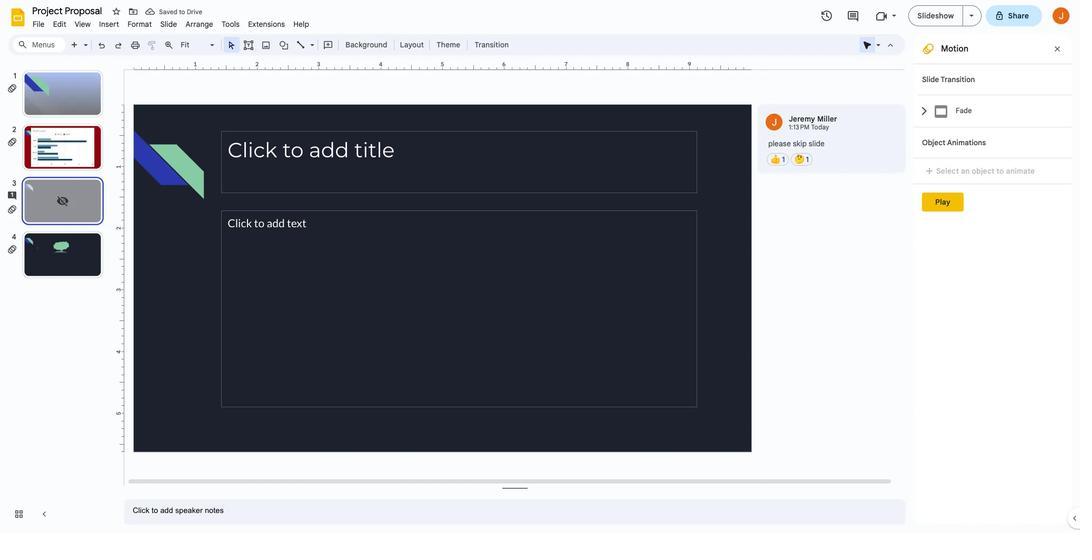 Task type: describe. For each thing, give the bounding box(es) containing it.
help
[[294, 20, 309, 29]]

saved
[[159, 8, 178, 16]]

play
[[936, 198, 951, 207]]

file menu item
[[28, 18, 49, 31]]

share
[[1009, 11, 1030, 21]]

insert menu item
[[95, 18, 123, 31]]

animations
[[948, 138, 987, 148]]

motion section
[[914, 34, 1073, 525]]

Zoom field
[[178, 37, 219, 53]]

insert
[[99, 20, 119, 29]]

list inside motion application
[[758, 104, 906, 173]]

extensions menu item
[[244, 18, 289, 31]]

help menu item
[[289, 18, 314, 31]]

👍 1
[[771, 154, 786, 164]]

saved to drive button
[[143, 4, 205, 19]]

slide transition
[[923, 75, 976, 84]]

jeremy
[[789, 114, 816, 124]]

saved to drive
[[159, 8, 202, 16]]

motion application
[[0, 0, 1081, 534]]

presentation options image
[[970, 15, 974, 17]]

tools menu item
[[218, 18, 244, 31]]

format
[[128, 20, 152, 29]]

extensions
[[248, 20, 285, 29]]

1 for 👍
[[783, 155, 786, 164]]

menu bar inside menu bar banner
[[28, 14, 314, 31]]

share button
[[986, 5, 1043, 26]]

slideshow
[[918, 11, 955, 21]]

object animations
[[923, 138, 987, 148]]

mode and view toolbar
[[860, 34, 900, 55]]

file
[[33, 20, 45, 29]]

slide menu item
[[156, 18, 182, 31]]

jeremy miller image
[[766, 114, 783, 131]]

edit menu item
[[49, 18, 71, 31]]

Star checkbox
[[109, 4, 124, 19]]

format menu item
[[123, 18, 156, 31]]

motion
[[942, 44, 969, 54]]

navigation inside motion application
[[0, 60, 116, 534]]

Zoom text field
[[179, 37, 209, 52]]

to inside menu bar banner
[[179, 8, 185, 16]]

object
[[923, 138, 946, 148]]

background button
[[341, 37, 392, 53]]

🤔
[[795, 154, 806, 164]]

layout button
[[397, 37, 427, 53]]

please
[[769, 139, 792, 149]]

slide
[[809, 139, 825, 149]]

select an object to animate button
[[923, 165, 1043, 178]]

play button
[[923, 193, 964, 212]]

arrange menu item
[[182, 18, 218, 31]]

fade tab
[[919, 95, 1073, 127]]

fade
[[957, 107, 973, 115]]

theme
[[437, 40, 461, 50]]

arrange
[[186, 20, 213, 29]]

select
[[937, 167, 960, 176]]



Task type: locate. For each thing, give the bounding box(es) containing it.
new slide with layout image
[[81, 38, 88, 42]]

menu bar banner
[[0, 0, 1081, 534]]

2 1 from the left
[[807, 155, 810, 164]]

jeremy miller 1:13 pm today
[[789, 114, 838, 131]]

1 horizontal spatial to
[[997, 167, 1005, 176]]

please skip slide
[[769, 139, 825, 149]]

0 horizontal spatial to
[[179, 8, 185, 16]]

transition
[[475, 40, 509, 50], [941, 75, 976, 84]]

1 horizontal spatial transition
[[941, 75, 976, 84]]

background
[[346, 40, 388, 50]]

an
[[962, 167, 971, 176]]

Menus field
[[13, 37, 66, 52]]

list containing 👍
[[758, 104, 906, 173]]

transition right "theme"
[[475, 40, 509, 50]]

1 right 🤔 on the top
[[807, 155, 810, 164]]

transition button
[[470, 37, 514, 53]]

main toolbar
[[65, 37, 514, 53]]

1 1 from the left
[[783, 155, 786, 164]]

object
[[973, 167, 995, 176]]

theme button
[[432, 37, 465, 53]]

1 vertical spatial slide
[[923, 75, 940, 84]]

0 vertical spatial transition
[[475, 40, 509, 50]]

slide
[[160, 20, 177, 29], [923, 75, 940, 84]]

transition inside motion section
[[941, 75, 976, 84]]

1 inside 🤔 1
[[807, 155, 810, 164]]

to inside motion section
[[997, 167, 1005, 176]]

list
[[758, 104, 906, 173]]

select line image
[[308, 38, 315, 42]]

menu bar containing file
[[28, 14, 314, 31]]

1:13 pm
[[789, 123, 810, 131]]

transition down motion
[[941, 75, 976, 84]]

to left drive on the left top
[[179, 8, 185, 16]]

1 vertical spatial to
[[997, 167, 1005, 176]]

slideshow button
[[909, 5, 964, 26]]

today
[[812, 123, 830, 131]]

slide inside motion section
[[923, 75, 940, 84]]

1 inside the 👍 1
[[783, 155, 786, 164]]

insert image image
[[260, 37, 272, 52]]

layout
[[400, 40, 424, 50]]

view
[[75, 20, 91, 29]]

1 horizontal spatial slide
[[923, 75, 940, 84]]

1 right 👍 at right
[[783, 155, 786, 164]]

🤔 1
[[795, 154, 810, 164]]

to
[[179, 8, 185, 16], [997, 167, 1005, 176]]

slide for slide
[[160, 20, 177, 29]]

1
[[783, 155, 786, 164], [807, 155, 810, 164]]

0 horizontal spatial transition
[[475, 40, 509, 50]]

animate
[[1007, 167, 1036, 176]]

0 horizontal spatial slide
[[160, 20, 177, 29]]

view menu item
[[71, 18, 95, 31]]

drive
[[187, 8, 202, 16]]

0 horizontal spatial 1
[[783, 155, 786, 164]]

slide inside slide 'menu item'
[[160, 20, 177, 29]]

1 horizontal spatial 1
[[807, 155, 810, 164]]

transition inside button
[[475, 40, 509, 50]]

0 vertical spatial slide
[[160, 20, 177, 29]]

slide for slide transition
[[923, 75, 940, 84]]

miller
[[818, 114, 838, 124]]

tools
[[222, 20, 240, 29]]

live pointer settings image
[[874, 38, 881, 42]]

select an object to animate
[[937, 167, 1036, 176]]

menu bar
[[28, 14, 314, 31]]

navigation
[[0, 60, 116, 534]]

👍
[[771, 154, 782, 164]]

skip
[[794, 139, 807, 149]]

1 for 🤔
[[807, 155, 810, 164]]

to right the object
[[997, 167, 1005, 176]]

shape image
[[278, 37, 290, 52]]

1 vertical spatial transition
[[941, 75, 976, 84]]

edit
[[53, 20, 66, 29]]

Rename text field
[[28, 4, 108, 17]]

0 vertical spatial to
[[179, 8, 185, 16]]



Task type: vqa. For each thing, say whether or not it's contained in the screenshot.
⌘B element
no



